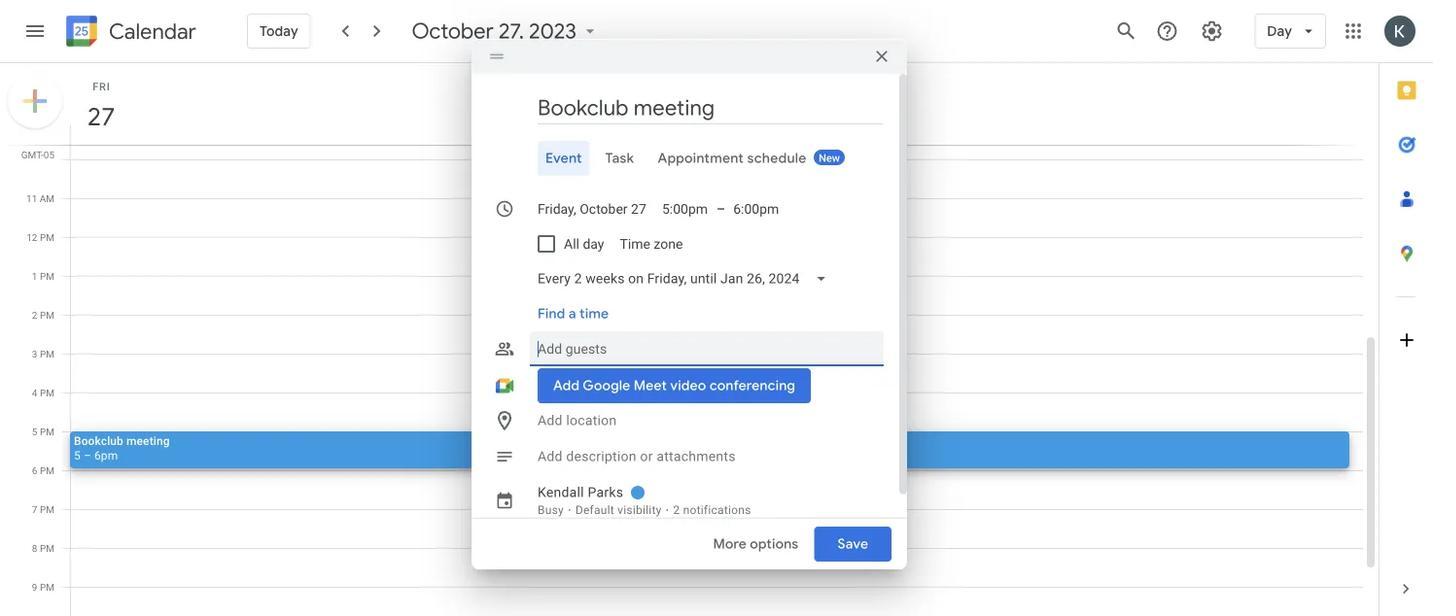 Task type: vqa. For each thing, say whether or not it's contained in the screenshot.
3 PM
yes



Task type: locate. For each thing, give the bounding box(es) containing it.
add description or attachments
[[538, 449, 736, 465]]

pm up 6 pm
[[40, 426, 54, 438]]

pm for 8 pm
[[40, 543, 54, 554]]

1 am from the top
[[40, 154, 54, 165]]

notifications
[[683, 504, 752, 518]]

6
[[32, 465, 37, 477]]

2 am from the top
[[40, 193, 54, 204]]

10
[[26, 154, 37, 165]]

pm right 4
[[40, 387, 54, 399]]

pm right 8
[[40, 543, 54, 554]]

or
[[640, 449, 653, 465]]

am for 11 am
[[40, 193, 54, 204]]

parks
[[588, 485, 624, 501]]

2 notifications
[[674, 504, 752, 518]]

05
[[44, 149, 54, 161]]

– down bookclub
[[84, 449, 91, 463]]

bookclub meeting 5 – 6pm
[[74, 434, 170, 463]]

7 pm
[[32, 504, 54, 516]]

3 pm
[[32, 348, 54, 360]]

1 horizontal spatial 2
[[674, 504, 680, 518]]

friday, october 27 element
[[79, 94, 124, 139]]

5 down bookclub
[[74, 449, 81, 463]]

1 pm from the top
[[40, 232, 54, 243]]

None field
[[530, 262, 843, 297]]

– right start time "text box"
[[717, 201, 726, 217]]

27
[[86, 101, 114, 133]]

am right 11
[[40, 193, 54, 204]]

am for 10 am
[[40, 154, 54, 165]]

time
[[620, 236, 651, 252]]

0 vertical spatial 2
[[32, 309, 37, 321]]

meeting
[[126, 434, 170, 448]]

new
[[819, 152, 840, 164]]

5
[[32, 426, 37, 438], [74, 449, 81, 463]]

1 vertical spatial am
[[40, 193, 54, 204]]

Guests text field
[[538, 332, 876, 367]]

1 horizontal spatial 5
[[74, 449, 81, 463]]

attachments
[[657, 449, 736, 465]]

1 vertical spatial 2
[[674, 504, 680, 518]]

calendar
[[109, 18, 196, 45]]

1 add from the top
[[538, 413, 563, 429]]

am
[[40, 154, 54, 165], [40, 193, 54, 204]]

pm for 3 pm
[[40, 348, 54, 360]]

october
[[412, 18, 494, 45]]

2 inside grid
[[32, 309, 37, 321]]

1 vertical spatial –
[[84, 449, 91, 463]]

time
[[580, 305, 609, 323]]

tab list
[[1380, 63, 1434, 562], [487, 141, 884, 176]]

10 pm from the top
[[40, 582, 54, 593]]

event
[[546, 150, 582, 167]]

pm right 7
[[40, 504, 54, 516]]

0 vertical spatial add
[[538, 413, 563, 429]]

9 pm from the top
[[40, 543, 54, 554]]

0 horizontal spatial tab list
[[487, 141, 884, 176]]

find
[[538, 305, 566, 323]]

2 up 3
[[32, 309, 37, 321]]

9 pm
[[32, 582, 54, 593]]

description
[[567, 449, 637, 465]]

0 horizontal spatial 2
[[32, 309, 37, 321]]

2 add from the top
[[538, 449, 563, 465]]

add left location
[[538, 413, 563, 429]]

pm
[[40, 232, 54, 243], [40, 270, 54, 282], [40, 309, 54, 321], [40, 348, 54, 360], [40, 387, 54, 399], [40, 426, 54, 438], [40, 465, 54, 477], [40, 504, 54, 516], [40, 543, 54, 554], [40, 582, 54, 593]]

find a time button
[[530, 297, 617, 332]]

pm for 5 pm
[[40, 426, 54, 438]]

am right 10
[[40, 154, 54, 165]]

1 horizontal spatial –
[[717, 201, 726, 217]]

today button
[[247, 8, 311, 54]]

11 am
[[26, 193, 54, 204]]

3 pm from the top
[[40, 309, 54, 321]]

2 right visibility on the left of page
[[674, 504, 680, 518]]

12 pm
[[27, 232, 54, 243]]

bookclub
[[74, 434, 123, 448]]

event button
[[538, 141, 590, 176]]

pm right 3
[[40, 348, 54, 360]]

support image
[[1156, 19, 1179, 43]]

task button
[[598, 141, 642, 176]]

–
[[717, 201, 726, 217], [84, 449, 91, 463]]

10 am
[[26, 154, 54, 165]]

Start date text field
[[538, 197, 647, 221]]

9
[[32, 582, 37, 593]]

settings menu image
[[1201, 19, 1224, 43]]

pm right 1
[[40, 270, 54, 282]]

0 vertical spatial –
[[717, 201, 726, 217]]

0 horizontal spatial 5
[[32, 426, 37, 438]]

all day
[[564, 236, 604, 252]]

day button
[[1255, 8, 1327, 54]]

11
[[26, 193, 37, 204]]

pm right 12
[[40, 232, 54, 243]]

add for add description or attachments
[[538, 449, 563, 465]]

add location
[[538, 413, 617, 429]]

add
[[538, 413, 563, 429], [538, 449, 563, 465]]

6 pm from the top
[[40, 426, 54, 438]]

0 vertical spatial am
[[40, 154, 54, 165]]

1 vertical spatial add
[[538, 449, 563, 465]]

pm right '6'
[[40, 465, 54, 477]]

Add title text field
[[538, 93, 884, 123]]

visibility
[[618, 504, 662, 518]]

busy
[[538, 504, 564, 518]]

default
[[576, 504, 615, 518]]

2
[[32, 309, 37, 321], [674, 504, 680, 518]]

4 pm from the top
[[40, 348, 54, 360]]

add up 'kendall'
[[538, 449, 563, 465]]

27 column header
[[70, 63, 1364, 145]]

pm for 6 pm
[[40, 465, 54, 477]]

2 pm from the top
[[40, 270, 54, 282]]

0 vertical spatial 5
[[32, 426, 37, 438]]

5 down 4
[[32, 426, 37, 438]]

kendall
[[538, 485, 584, 501]]

1 vertical spatial 5
[[74, 449, 81, 463]]

1 horizontal spatial tab list
[[1380, 63, 1434, 562]]

5 pm from the top
[[40, 387, 54, 399]]

2023
[[529, 18, 577, 45]]

8 pm from the top
[[40, 504, 54, 516]]

0 horizontal spatial –
[[84, 449, 91, 463]]

7 pm from the top
[[40, 465, 54, 477]]

1
[[32, 270, 37, 282]]

pm down 1 pm
[[40, 309, 54, 321]]

pm right 9
[[40, 582, 54, 593]]

gmt-
[[21, 149, 44, 161]]

october 27, 2023
[[412, 18, 577, 45]]

task
[[606, 150, 635, 167]]



Task type: describe. For each thing, give the bounding box(es) containing it.
1 pm
[[32, 270, 54, 282]]

kendall parks
[[538, 485, 624, 501]]

– inside bookclub meeting 5 – 6pm
[[84, 449, 91, 463]]

zone
[[654, 236, 683, 252]]

pm for 2 pm
[[40, 309, 54, 321]]

time zone button
[[612, 227, 691, 262]]

day
[[1268, 22, 1293, 40]]

gmt-05
[[21, 149, 54, 161]]

pm for 7 pm
[[40, 504, 54, 516]]

schedule
[[748, 150, 807, 167]]

to element
[[717, 201, 726, 217]]

8 pm
[[32, 543, 54, 554]]

8
[[32, 543, 37, 554]]

27 grid
[[0, 63, 1379, 617]]

12
[[27, 232, 37, 243]]

tab list containing event
[[487, 141, 884, 176]]

4 pm
[[32, 387, 54, 399]]

appointment
[[658, 150, 744, 167]]

time zone
[[620, 236, 683, 252]]

2 for 2 pm
[[32, 309, 37, 321]]

october 27, 2023 button
[[404, 18, 608, 45]]

pm for 12 pm
[[40, 232, 54, 243]]

4
[[32, 387, 37, 399]]

27,
[[499, 18, 524, 45]]

Start time text field
[[662, 197, 709, 221]]

End time text field
[[734, 197, 780, 221]]

3
[[32, 348, 37, 360]]

new element
[[814, 150, 845, 165]]

default visibility
[[576, 504, 662, 518]]

pm for 4 pm
[[40, 387, 54, 399]]

pm for 1 pm
[[40, 270, 54, 282]]

add for add location
[[538, 413, 563, 429]]

7
[[32, 504, 37, 516]]

find a time
[[538, 305, 609, 323]]

pm for 9 pm
[[40, 582, 54, 593]]

fri 27
[[86, 80, 114, 133]]

appointment schedule
[[658, 150, 807, 167]]

calendar heading
[[105, 18, 196, 45]]

5 pm
[[32, 426, 54, 438]]

fri
[[93, 80, 111, 92]]

6pm
[[94, 449, 118, 463]]

all
[[564, 236, 580, 252]]

today
[[260, 22, 298, 40]]

a
[[569, 305, 576, 323]]

2 for 2 notifications
[[674, 504, 680, 518]]

6 pm
[[32, 465, 54, 477]]

5 inside bookclub meeting 5 – 6pm
[[74, 449, 81, 463]]

location
[[567, 413, 617, 429]]

day
[[583, 236, 604, 252]]

calendar element
[[62, 12, 196, 54]]

main drawer image
[[23, 19, 47, 43]]

2 pm
[[32, 309, 54, 321]]



